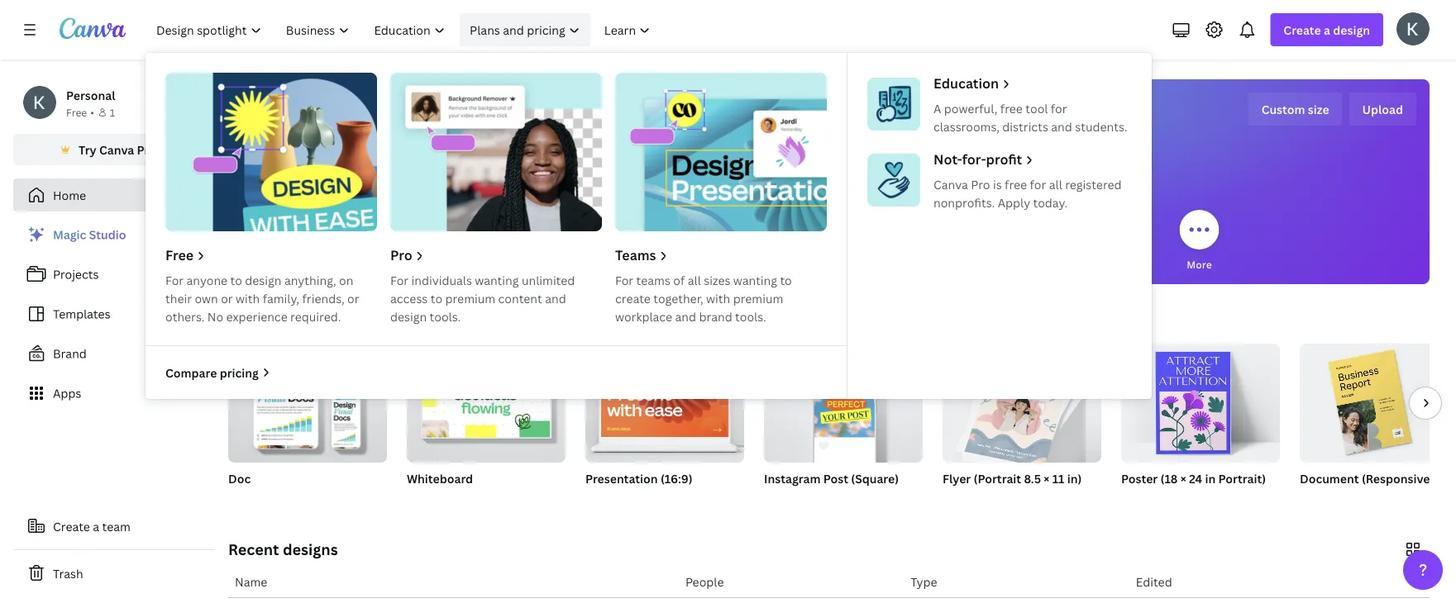 Task type: locate. For each thing, give the bounding box(es) containing it.
you might want to try...
[[228, 311, 395, 331]]

1 vertical spatial all
[[688, 273, 701, 288]]

2 horizontal spatial pro
[[972, 177, 991, 192]]

0 vertical spatial a
[[1325, 22, 1331, 38]]

try...
[[363, 311, 395, 331]]

presentation (16:9) group
[[586, 344, 745, 508]]

× left 11
[[1044, 471, 1050, 487]]

0 horizontal spatial for
[[165, 273, 184, 288]]

what will you design today?
[[649, 98, 1010, 134]]

1 horizontal spatial for
[[1051, 101, 1068, 116]]

students.
[[1076, 119, 1128, 134]]

a up "size"
[[1325, 22, 1331, 38]]

2 horizontal spatial for
[[616, 273, 634, 288]]

× for (16:9)
[[612, 493, 617, 506]]

studio
[[89, 227, 126, 243]]

or right own
[[221, 291, 233, 307]]

workplace
[[616, 309, 673, 325]]

for
[[1051, 101, 1068, 116], [1030, 177, 1047, 192]]

create inside button
[[53, 519, 90, 535]]

for inside for individuals wanting unlimited access to premium content and design tools.
[[390, 273, 409, 288]]

designs
[[283, 540, 338, 560]]

to inside 'for teams of all sizes wanting to create together, with premium workplace and brand tools.'
[[781, 273, 792, 288]]

3 for from the left
[[616, 273, 634, 288]]

experience
[[226, 309, 288, 325]]

0 horizontal spatial ×
[[612, 493, 617, 506]]

tool
[[1026, 101, 1049, 116]]

instagram post (square) group
[[764, 344, 923, 508]]

premium inside 'for teams of all sizes wanting to create together, with premium workplace and brand tools.'
[[734, 291, 784, 307]]

1 vertical spatial pro
[[972, 177, 991, 192]]

1 vertical spatial free
[[1005, 177, 1028, 192]]

design inside for anyone to design anything, on their own or with family, friends, or others. no experience required.
[[245, 273, 282, 288]]

design up family,
[[245, 273, 282, 288]]

flyer
[[943, 471, 971, 487]]

create inside dropdown button
[[1284, 22, 1322, 38]]

education
[[934, 74, 999, 92]]

for right tool
[[1051, 101, 1068, 116]]

2 for from the left
[[390, 273, 409, 288]]

for up today.
[[1030, 177, 1047, 192]]

0 vertical spatial create
[[1284, 22, 1322, 38]]

design down access
[[390, 309, 427, 325]]

no
[[208, 309, 224, 325]]

1 for from the left
[[165, 273, 184, 288]]

2 vertical spatial pro
[[390, 247, 413, 264]]

design inside dropdown button
[[1334, 22, 1371, 38]]

pro inside 'button'
[[137, 142, 156, 158]]

1 horizontal spatial for
[[390, 273, 409, 288]]

1 horizontal spatial canva
[[934, 177, 969, 192]]

on
[[339, 273, 354, 288]]

with inside 'for teams of all sizes wanting to create together, with premium workplace and brand tools.'
[[707, 291, 731, 307]]

None search field
[[581, 154, 1078, 187]]

social media button
[[799, 199, 860, 285]]

home link
[[13, 179, 215, 212]]

in
[[1206, 471, 1216, 487]]

templates
[[53, 307, 111, 322]]

apps
[[53, 386, 81, 402]]

0 horizontal spatial pricing
[[220, 365, 259, 381]]

1 horizontal spatial or
[[348, 291, 360, 307]]

doc
[[228, 471, 251, 487]]

0 horizontal spatial canva
[[99, 142, 134, 158]]

anything,
[[285, 273, 336, 288]]

try canva pro
[[79, 142, 156, 158]]

× left 24
[[1181, 471, 1187, 487]]

0 horizontal spatial wanting
[[475, 273, 519, 288]]

and down together,
[[676, 309, 697, 325]]

and down unlimited
[[545, 291, 566, 307]]

0 horizontal spatial all
[[688, 273, 701, 288]]

1 vertical spatial a
[[93, 519, 99, 535]]

to right the anyone on the left top of the page
[[230, 273, 242, 288]]

with up experience
[[236, 291, 260, 307]]

a for design
[[1325, 22, 1331, 38]]

for inside 'for teams of all sizes wanting to create together, with premium workplace and brand tools.'
[[616, 273, 634, 288]]

group for flyer (portrait 8.5 × 11 in)
[[943, 344, 1102, 469]]

pro left is
[[972, 177, 991, 192]]

free up the apply
[[1005, 177, 1028, 192]]

and inside plans and pricing dropdown button
[[503, 22, 524, 38]]

0 horizontal spatial tools.
[[430, 309, 461, 325]]

portrait)
[[1219, 471, 1267, 487]]

wanting
[[475, 273, 519, 288], [734, 273, 778, 288]]

for up create
[[616, 273, 634, 288]]

edited
[[1137, 575, 1173, 590]]

0 horizontal spatial a
[[93, 519, 99, 535]]

you
[[228, 311, 255, 331]]

for inside for anyone to design anything, on their own or with family, friends, or others. no experience required.
[[165, 273, 184, 288]]

0 vertical spatial free
[[66, 105, 87, 119]]

home
[[53, 187, 86, 203]]

tools. inside for individuals wanting unlimited access to premium content and design tools.
[[430, 309, 461, 325]]

1080
[[619, 493, 644, 506]]

apply
[[998, 195, 1031, 211]]

for for teams
[[616, 273, 634, 288]]

plans and pricing menu
[[146, 53, 1152, 400]]

plans
[[470, 22, 500, 38]]

× inside presentation (16:9) 1920 × 1080 px
[[612, 493, 617, 506]]

tools. right the brand
[[736, 309, 767, 325]]

0 vertical spatial for
[[1051, 101, 1068, 116]]

canva up nonprofits.
[[934, 177, 969, 192]]

document (responsive)
[[1301, 471, 1435, 487]]

today?
[[917, 98, 1010, 134]]

canva right try
[[99, 142, 134, 158]]

whiteboards
[[613, 258, 675, 271]]

0 vertical spatial pro
[[137, 142, 156, 158]]

flyer (portrait 8.5 × 11 in) group
[[943, 344, 1102, 508]]

for-
[[963, 151, 987, 168]]

2 tools. from the left
[[736, 309, 767, 325]]

0 vertical spatial canva
[[99, 142, 134, 158]]

poster (18 × 24 in portrait) group
[[1122, 338, 1281, 508]]

sizes
[[704, 273, 731, 288]]

group
[[1122, 338, 1281, 463], [1301, 338, 1457, 463], [228, 344, 387, 463], [407, 344, 566, 463], [586, 344, 745, 463], [764, 344, 923, 463], [943, 344, 1102, 469]]

with for free
[[236, 291, 260, 307]]

today.
[[1034, 195, 1068, 211]]

premium inside for individuals wanting unlimited access to premium content and design tools.
[[446, 291, 496, 307]]

0 vertical spatial pricing
[[527, 22, 566, 38]]

wanting right the sizes
[[734, 273, 778, 288]]

1 horizontal spatial pricing
[[527, 22, 566, 38]]

design left the kendall parks image
[[1334, 22, 1371, 38]]

custom size button
[[1249, 93, 1343, 126]]

a inside button
[[93, 519, 99, 535]]

compare
[[165, 365, 217, 381]]

their
[[165, 291, 192, 307]]

0 horizontal spatial free
[[66, 105, 87, 119]]

11
[[1053, 471, 1065, 487]]

free left •
[[66, 105, 87, 119]]

doc group
[[228, 344, 387, 508]]

all inside 'for teams of all sizes wanting to create together, with premium workplace and brand tools.'
[[688, 273, 701, 288]]

0 vertical spatial free
[[1001, 101, 1023, 116]]

1 horizontal spatial ×
[[1044, 471, 1050, 487]]

brand
[[53, 346, 87, 362]]

0 horizontal spatial with
[[236, 291, 260, 307]]

2 wanting from the left
[[734, 273, 778, 288]]

1 vertical spatial pricing
[[220, 365, 259, 381]]

poster
[[1122, 471, 1158, 487]]

own
[[195, 291, 218, 307]]

0 horizontal spatial pro
[[137, 142, 156, 158]]

pro up access
[[390, 247, 413, 264]]

create
[[616, 291, 651, 307]]

wanting up content
[[475, 273, 519, 288]]

to left social media button
[[781, 273, 792, 288]]

× right the 1920
[[612, 493, 617, 506]]

×
[[1044, 471, 1050, 487], [1181, 471, 1187, 487], [612, 493, 617, 506]]

0 horizontal spatial premium
[[446, 291, 496, 307]]

to inside for individuals wanting unlimited access to premium content and design tools.
[[431, 291, 443, 307]]

for up access
[[390, 273, 409, 288]]

1 horizontal spatial pro
[[390, 247, 413, 264]]

1 tools. from the left
[[430, 309, 461, 325]]

for up their
[[165, 273, 184, 288]]

create up the custom size
[[1284, 22, 1322, 38]]

to inside for anyone to design anything, on their own or with family, friends, or others. no experience required.
[[230, 273, 242, 288]]

1 horizontal spatial tools.
[[736, 309, 767, 325]]

1 horizontal spatial free
[[165, 247, 194, 264]]

with inside for anyone to design anything, on their own or with family, friends, or others. no experience required.
[[236, 291, 260, 307]]

for inside canva pro is free for all registered nonprofits. apply today.
[[1030, 177, 1047, 192]]

pricing right compare
[[220, 365, 259, 381]]

and right plans
[[503, 22, 524, 38]]

and right districts
[[1052, 119, 1073, 134]]

create a design
[[1284, 22, 1371, 38]]

0 vertical spatial all
[[1050, 177, 1063, 192]]

upload button
[[1350, 93, 1417, 126]]

others.
[[165, 309, 205, 325]]

presentation
[[586, 471, 658, 487]]

all right of
[[688, 273, 701, 288]]

free
[[66, 105, 87, 119], [165, 247, 194, 264]]

free down new
[[165, 247, 194, 264]]

0 horizontal spatial for
[[1030, 177, 1047, 192]]

1 horizontal spatial wanting
[[734, 273, 778, 288]]

or down on
[[348, 291, 360, 307]]

with down the sizes
[[707, 291, 731, 307]]

1 horizontal spatial a
[[1325, 22, 1331, 38]]

1 vertical spatial create
[[53, 519, 90, 535]]

1 premium from the left
[[446, 291, 496, 307]]

for for education
[[1051, 101, 1068, 116]]

a left team
[[93, 519, 99, 535]]

whiteboard group
[[407, 344, 566, 508]]

personal
[[66, 87, 115, 103]]

try canva pro button
[[13, 134, 215, 165]]

size
[[1309, 101, 1330, 117]]

group for document (responsive)
[[1301, 338, 1457, 463]]

0 horizontal spatial or
[[221, 291, 233, 307]]

free for free •
[[66, 105, 87, 119]]

1 horizontal spatial all
[[1050, 177, 1063, 192]]

2 premium from the left
[[734, 291, 784, 307]]

free inside a powerful, free tool for classrooms, districts and students.
[[1001, 101, 1023, 116]]

might
[[259, 311, 301, 331]]

1 vertical spatial for
[[1030, 177, 1047, 192]]

for individuals wanting unlimited access to premium content and design tools.
[[390, 273, 575, 325]]

for
[[165, 273, 184, 288], [390, 273, 409, 288], [616, 273, 634, 288]]

all inside canva pro is free for all registered nonprofits. apply today.
[[1050, 177, 1063, 192]]

type
[[911, 575, 938, 590]]

1 vertical spatial free
[[165, 247, 194, 264]]

pricing right plans
[[527, 22, 566, 38]]

tools. down the individuals
[[430, 309, 461, 325]]

1 horizontal spatial premium
[[734, 291, 784, 307]]

0 horizontal spatial create
[[53, 519, 90, 535]]

2 with from the left
[[707, 291, 731, 307]]

(responsive)
[[1363, 471, 1435, 487]]

free up districts
[[1001, 101, 1023, 116]]

all up today.
[[1050, 177, 1063, 192]]

and inside a powerful, free tool for classrooms, districts and students.
[[1052, 119, 1073, 134]]

with for teams
[[707, 291, 731, 307]]

a for team
[[93, 519, 99, 535]]

for for pro
[[390, 273, 409, 288]]

what
[[649, 98, 719, 134]]

and inside for individuals wanting unlimited access to premium content and design tools.
[[545, 291, 566, 307]]

pro inside canva pro is free for all registered nonprofits. apply today.
[[972, 177, 991, 192]]

recent designs
[[228, 540, 338, 560]]

teams
[[616, 247, 656, 264]]

create left team
[[53, 519, 90, 535]]

document (responsive) group
[[1301, 338, 1457, 508]]

for for free
[[165, 273, 184, 288]]

free inside plans and pricing menu
[[165, 247, 194, 264]]

create for create a design
[[1284, 22, 1322, 38]]

1 with from the left
[[236, 291, 260, 307]]

1 horizontal spatial with
[[707, 291, 731, 307]]

together,
[[654, 291, 704, 307]]

name
[[235, 575, 268, 590]]

for inside a powerful, free tool for classrooms, districts and students.
[[1051, 101, 1068, 116]]

pro up home link
[[137, 142, 156, 158]]

a inside dropdown button
[[1325, 22, 1331, 38]]

1 horizontal spatial create
[[1284, 22, 1322, 38]]

list
[[13, 218, 215, 410]]

free •
[[66, 105, 94, 119]]

1 vertical spatial canva
[[934, 177, 969, 192]]

free
[[1001, 101, 1023, 116], [1005, 177, 1028, 192]]

to
[[230, 273, 242, 288], [781, 273, 792, 288], [431, 291, 443, 307], [344, 311, 359, 331]]

to down the individuals
[[431, 291, 443, 307]]

1 wanting from the left
[[475, 273, 519, 288]]



Task type: describe. For each thing, give the bounding box(es) containing it.
brand link
[[13, 338, 215, 371]]

group for instagram post (square)
[[764, 344, 923, 463]]

whiteboard
[[407, 471, 473, 487]]

pricing inside menu
[[220, 365, 259, 381]]

plans and pricing button
[[459, 13, 591, 46]]

content
[[499, 291, 542, 307]]

unlimited
[[522, 273, 575, 288]]

new
[[176, 229, 197, 240]]

family,
[[263, 291, 300, 307]]

design inside for individuals wanting unlimited access to premium content and design tools.
[[390, 309, 427, 325]]

profit
[[987, 151, 1023, 168]]

1 or from the left
[[221, 291, 233, 307]]

for anyone to design anything, on their own or with family, friends, or others. no experience required.
[[165, 273, 360, 325]]

custom
[[1262, 101, 1306, 117]]

upload
[[1363, 101, 1404, 117]]

2 horizontal spatial ×
[[1181, 471, 1187, 487]]

teams
[[637, 273, 671, 288]]

try
[[79, 142, 97, 158]]

2 or from the left
[[348, 291, 360, 307]]

projects
[[53, 267, 99, 283]]

a powerful, free tool for classrooms, districts and students.
[[934, 101, 1128, 134]]

•
[[90, 105, 94, 119]]

more
[[1187, 258, 1213, 271]]

you
[[772, 98, 822, 134]]

group for poster (18 × 24 in portrait)
[[1122, 338, 1281, 463]]

document
[[1301, 471, 1360, 487]]

wanting inside 'for teams of all sizes wanting to create together, with premium workplace and brand tools.'
[[734, 273, 778, 288]]

create for create a team
[[53, 519, 90, 535]]

(18
[[1161, 471, 1178, 487]]

px
[[647, 493, 658, 506]]

list containing magic studio
[[13, 218, 215, 410]]

recent
[[228, 540, 279, 560]]

social media
[[799, 258, 860, 271]]

to left try...
[[344, 311, 359, 331]]

social
[[799, 258, 828, 271]]

whiteboards button
[[613, 199, 675, 285]]

top level navigation element
[[146, 13, 1152, 400]]

is
[[994, 177, 1002, 192]]

wanting inside for individuals wanting unlimited access to premium content and design tools.
[[475, 273, 519, 288]]

team
[[102, 519, 131, 535]]

flyer (portrait 8.5 × 11 in)
[[943, 471, 1083, 487]]

post
[[824, 471, 849, 487]]

canva inside 'button'
[[99, 142, 134, 158]]

trash
[[53, 566, 83, 582]]

instagram
[[764, 471, 821, 487]]

nonprofits.
[[934, 195, 995, 211]]

anyone
[[187, 273, 228, 288]]

required.
[[290, 309, 341, 325]]

1920
[[586, 493, 609, 506]]

individuals
[[412, 273, 472, 288]]

magic
[[53, 227, 86, 243]]

a
[[934, 101, 942, 116]]

free inside canva pro is free for all registered nonprofits. apply today.
[[1005, 177, 1028, 192]]

design left a
[[827, 98, 912, 134]]

× for (portrait
[[1044, 471, 1050, 487]]

canva pro is free for all registered nonprofits. apply today.
[[934, 177, 1122, 211]]

1
[[110, 105, 115, 119]]

instagram post (square)
[[764, 471, 899, 487]]

media
[[830, 258, 860, 271]]

tools. inside 'for teams of all sizes wanting to create together, with premium workplace and brand tools.'
[[736, 309, 767, 325]]

want
[[305, 311, 340, 331]]

classrooms,
[[934, 119, 1000, 134]]

(16:9)
[[661, 471, 693, 487]]

magic studio
[[53, 227, 126, 243]]

create a design button
[[1271, 13, 1384, 46]]

kendall parks image
[[1397, 12, 1430, 45]]

trash link
[[13, 558, 215, 591]]

(square)
[[852, 471, 899, 487]]

not-
[[934, 151, 963, 168]]

group for doc
[[228, 344, 387, 463]]

group for whiteboard
[[407, 344, 566, 463]]

poster (18 × 24 in portrait)
[[1122, 471, 1267, 487]]

canva inside canva pro is free for all registered nonprofits. apply today.
[[934, 177, 969, 192]]

pricing inside dropdown button
[[527, 22, 566, 38]]

presentation (16:9) 1920 × 1080 px
[[586, 471, 693, 506]]

free for free
[[165, 247, 194, 264]]

friends,
[[302, 291, 345, 307]]

group for presentation (16:9)
[[586, 344, 745, 463]]

for for not-for-profit
[[1030, 177, 1047, 192]]

districts
[[1003, 119, 1049, 134]]

not-for-profit
[[934, 151, 1023, 168]]

(portrait
[[974, 471, 1022, 487]]

in)
[[1068, 471, 1083, 487]]

create a team button
[[13, 510, 215, 544]]

and inside 'for teams of all sizes wanting to create together, with premium workplace and brand tools.'
[[676, 309, 697, 325]]

custom size
[[1262, 101, 1330, 117]]

people
[[686, 575, 724, 590]]

more button
[[1180, 199, 1220, 285]]

for teams of all sizes wanting to create together, with premium workplace and brand tools.
[[616, 273, 792, 325]]

of
[[674, 273, 685, 288]]

will
[[724, 98, 767, 134]]

powerful,
[[945, 101, 998, 116]]

access
[[390, 291, 428, 307]]



Task type: vqa. For each thing, say whether or not it's contained in the screenshot.


